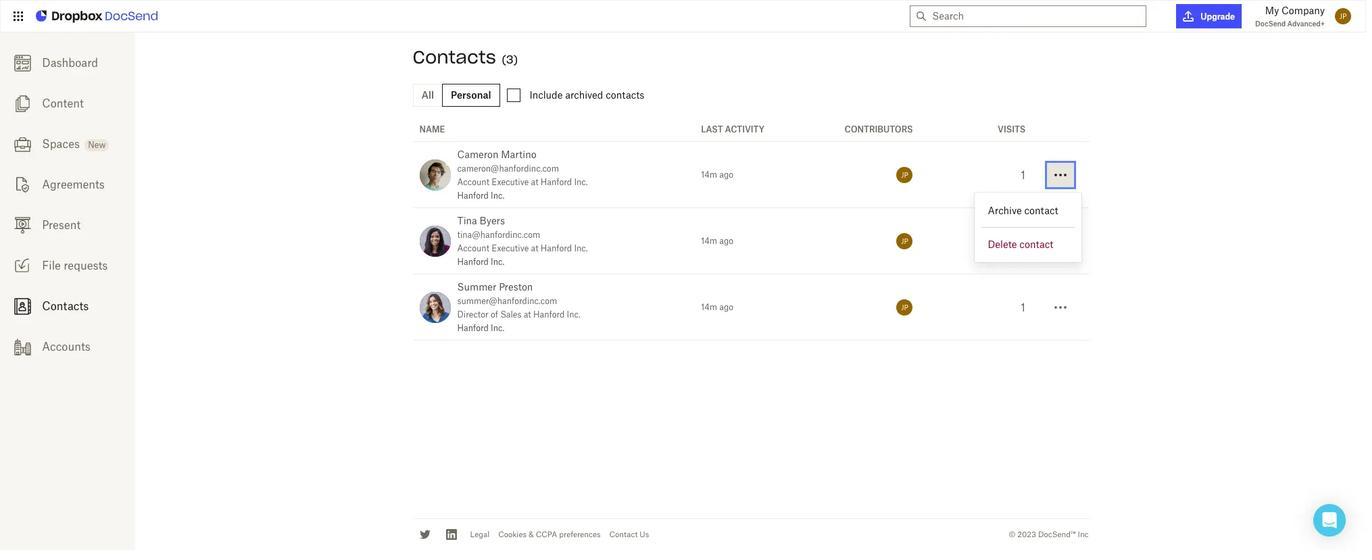 Task type: describe. For each thing, give the bounding box(es) containing it.
executive for martino
[[492, 177, 529, 187]]

contact us
[[610, 530, 649, 539]]

archive contact
[[988, 205, 1059, 216]]

upgrade image
[[1184, 11, 1195, 22]]

cameron
[[458, 149, 499, 160]]

options menu image
[[1053, 167, 1069, 183]]

all button
[[413, 84, 443, 107]]

file requests
[[42, 259, 108, 273]]

14m for tina byers
[[701, 236, 718, 246]]

my company docsend advanced+
[[1256, 5, 1326, 28]]

sidebar accounts image
[[14, 339, 31, 356]]

jp for tina byers
[[902, 237, 909, 245]]

us
[[640, 530, 649, 539]]

sidebar contacts image
[[14, 298, 31, 315]]

delete
[[988, 238, 1018, 250]]

ago for summer preston
[[720, 302, 734, 312]]

summer preston summer@hanfordinc.com director of sales at hanford inc. hanford inc.
[[458, 281, 581, 333]]

1 for tina byers
[[1021, 234, 1026, 248]]

name
[[420, 124, 445, 135]]

options menu image for tina byers
[[1053, 233, 1069, 249]]

spaces new
[[42, 137, 106, 151]]

2023
[[1018, 530, 1037, 539]]

inc
[[1078, 530, 1089, 539]]

contacts link
[[0, 286, 135, 327]]

jp for summer preston
[[902, 303, 909, 311]]

account for tina
[[458, 243, 490, 254]]

spaces
[[42, 137, 80, 151]]

contacts (3)
[[413, 46, 518, 68]]

martino
[[501, 149, 537, 160]]

receive image
[[14, 258, 31, 274]]

&
[[529, 530, 534, 539]]

tina
[[458, 215, 477, 227]]

options menu image for summer preston
[[1053, 299, 1069, 315]]

hanford inc. link for tina
[[458, 257, 505, 267]]

ago for cameron martino
[[720, 170, 734, 180]]

upgrade button
[[1177, 4, 1242, 28]]

dashboard
[[42, 56, 98, 70]]

content link
[[0, 83, 135, 124]]

last activity
[[701, 124, 765, 135]]

accounts link
[[0, 327, 135, 367]]

at for byers
[[531, 243, 539, 254]]

summer@hanfordinc.com
[[458, 296, 558, 306]]

cameron martino cameron@hanfordinc.com account executive at hanford inc. hanford inc.
[[458, 149, 588, 201]]

cameron@hanfordinc.com
[[458, 164, 559, 174]]

sidebar dashboard image
[[14, 55, 31, 72]]

file requests link
[[0, 245, 135, 286]]

last
[[701, 124, 723, 135]]

advanced+
[[1288, 20, 1326, 28]]

present
[[42, 218, 81, 232]]

director
[[458, 310, 489, 320]]

requests
[[64, 259, 108, 273]]

cookies & ccpa preferences
[[499, 530, 601, 539]]

contact
[[610, 530, 638, 539]]

14m ago for martino
[[701, 170, 734, 180]]

upgrade
[[1201, 11, 1236, 21]]

file
[[42, 259, 61, 273]]

ccpa
[[536, 530, 558, 539]]

contacts
[[606, 89, 645, 101]]

delete contact button
[[982, 233, 1075, 255]]

jp button
[[1332, 5, 1355, 28]]

preston
[[499, 281, 533, 293]]

contact for delete contact
[[1020, 238, 1054, 250]]

jp for cameron martino
[[902, 171, 909, 179]]

1 for cameron martino
[[1021, 168, 1026, 182]]

personal button
[[442, 84, 500, 107]]



Task type: locate. For each thing, give the bounding box(es) containing it.
2 executive from the top
[[492, 243, 529, 254]]

inc.
[[574, 177, 588, 187], [491, 191, 505, 201], [574, 243, 588, 254], [491, 257, 505, 267], [567, 310, 581, 320], [491, 323, 505, 333]]

1 vertical spatial at
[[531, 243, 539, 254]]

executive
[[492, 177, 529, 187], [492, 243, 529, 254]]

© 2023 docsend™ inc
[[1009, 530, 1089, 539]]

byers
[[480, 215, 505, 227]]

3 ago from the top
[[720, 302, 734, 312]]

1 down the 'delete contact'
[[1021, 301, 1026, 314]]

at for martino
[[531, 177, 539, 187]]

1 vertical spatial 1
[[1021, 234, 1026, 248]]

agreements link
[[0, 164, 135, 205]]

tina byers image
[[420, 226, 451, 257]]

cookies
[[499, 530, 527, 539]]

2 1 from the top
[[1021, 234, 1026, 248]]

checkbox unchecked image
[[507, 89, 520, 102]]

tina@hanfordinc.com
[[458, 230, 541, 240]]

1 vertical spatial 14m
[[701, 236, 718, 246]]

new
[[88, 140, 106, 150]]

sidebar ndas image
[[14, 176, 31, 193]]

dashboard link
[[0, 43, 135, 83]]

1 vertical spatial contacts
[[42, 300, 89, 313]]

1 right 'delete'
[[1021, 234, 1026, 248]]

1 up archive contact
[[1021, 168, 1026, 182]]

cameron martino image
[[420, 159, 451, 190], [420, 159, 451, 190]]

2 account from the top
[[458, 243, 490, 254]]

1 vertical spatial options menu image
[[1053, 299, 1069, 315]]

contacts for contacts
[[42, 300, 89, 313]]

1 account from the top
[[458, 177, 490, 187]]

14m for cameron martino
[[701, 170, 718, 180]]

executive down cameron@hanfordinc.com
[[492, 177, 529, 187]]

14m ago for byers
[[701, 236, 734, 246]]

1
[[1021, 168, 1026, 182], [1021, 234, 1026, 248], [1021, 301, 1026, 314]]

account inside "tina byers tina@hanfordinc.com account executive at hanford inc. hanford inc."
[[458, 243, 490, 254]]

accounts
[[42, 340, 91, 354]]

contacts up accounts
[[42, 300, 89, 313]]

summer preston link
[[458, 281, 533, 293]]

14m ago
[[701, 170, 734, 180], [701, 236, 734, 246], [701, 302, 734, 312]]

1 vertical spatial 14m ago
[[701, 236, 734, 246]]

3 14m from the top
[[701, 302, 718, 312]]

hanford inc. link up the summer
[[458, 257, 505, 267]]

0 vertical spatial 14m
[[701, 170, 718, 180]]

ago
[[720, 170, 734, 180], [720, 236, 734, 246], [720, 302, 734, 312]]

1 14m ago from the top
[[701, 170, 734, 180]]

1 for summer preston
[[1021, 301, 1026, 314]]

account down 'cameron'
[[458, 177, 490, 187]]

cookies & ccpa preferences link
[[499, 530, 601, 539]]

2 vertical spatial 14m ago
[[701, 302, 734, 312]]

hanford
[[541, 177, 572, 187], [458, 191, 489, 201], [541, 243, 572, 254], [458, 257, 489, 267], [534, 310, 565, 320], [458, 323, 489, 333]]

hanford inc. link for cameron
[[458, 191, 505, 201]]

my
[[1266, 5, 1280, 16]]

delete contact
[[988, 238, 1054, 250]]

sales
[[501, 310, 522, 320]]

0 vertical spatial executive
[[492, 177, 529, 187]]

contact up delete contact button
[[1025, 205, 1059, 216]]

1 14m from the top
[[701, 170, 718, 180]]

1 vertical spatial ago
[[720, 236, 734, 246]]

1 vertical spatial executive
[[492, 243, 529, 254]]

archive
[[988, 205, 1022, 216]]

1 options menu image from the top
[[1053, 233, 1069, 249]]

2 vertical spatial at
[[524, 310, 531, 320]]

contacts for contacts (3)
[[413, 46, 496, 68]]

preferences
[[560, 530, 601, 539]]

executive for byers
[[492, 243, 529, 254]]

2 vertical spatial ago
[[720, 302, 734, 312]]

contact us link
[[610, 530, 649, 539]]

3 14m ago from the top
[[701, 302, 734, 312]]

personal
[[451, 89, 491, 101]]

Search text field
[[933, 6, 1141, 26]]

sidebar spaces image
[[14, 136, 31, 153]]

at down tina@hanfordinc.com
[[531, 243, 539, 254]]

contact right 'delete'
[[1020, 238, 1054, 250]]

2 options menu image from the top
[[1053, 299, 1069, 315]]

jp
[[1340, 12, 1347, 20], [902, 171, 909, 179], [902, 237, 909, 245], [902, 303, 909, 311]]

3 hanford inc. link from the top
[[458, 323, 505, 333]]

cameron martino link
[[458, 149, 537, 160]]

docsend™
[[1039, 530, 1076, 539]]

legal link
[[470, 530, 490, 539]]

contributors
[[845, 124, 913, 135]]

company
[[1282, 5, 1326, 16]]

archive contact button
[[982, 199, 1075, 221]]

account down tina
[[458, 243, 490, 254]]

0 vertical spatial at
[[531, 177, 539, 187]]

2 ago from the top
[[720, 236, 734, 246]]

activity
[[725, 124, 765, 135]]

0 vertical spatial 14m ago
[[701, 170, 734, 180]]

of
[[491, 310, 499, 320]]

at inside summer preston summer@hanfordinc.com director of sales at hanford inc. hanford inc.
[[524, 310, 531, 320]]

©
[[1009, 530, 1016, 539]]

agreements
[[42, 178, 105, 191]]

1 vertical spatial account
[[458, 243, 490, 254]]

hanford inc. link up 'tina byers' link
[[458, 191, 505, 201]]

1 vertical spatial hanford inc. link
[[458, 257, 505, 267]]

at
[[531, 177, 539, 187], [531, 243, 539, 254], [524, 310, 531, 320]]

account
[[458, 177, 490, 187], [458, 243, 490, 254]]

contact for archive contact
[[1025, 205, 1059, 216]]

1 executive from the top
[[492, 177, 529, 187]]

1 hanford inc. link from the top
[[458, 191, 505, 201]]

legal
[[470, 530, 490, 539]]

0 vertical spatial hanford inc. link
[[458, 191, 505, 201]]

2 vertical spatial hanford inc. link
[[458, 323, 505, 333]]

executive inside "tina byers tina@hanfordinc.com account executive at hanford inc. hanford inc."
[[492, 243, 529, 254]]

0 vertical spatial options menu image
[[1053, 233, 1069, 249]]

1 1 from the top
[[1021, 168, 1026, 182]]

summer
[[458, 281, 497, 293]]

hanford inc. link for summer
[[458, 323, 505, 333]]

0 vertical spatial contacts
[[413, 46, 496, 68]]

14m ago for preston
[[701, 302, 734, 312]]

contact
[[1025, 205, 1059, 216], [1020, 238, 1054, 250]]

present link
[[0, 205, 135, 245]]

executive inside cameron martino cameron@hanfordinc.com account executive at hanford inc. hanford inc.
[[492, 177, 529, 187]]

contacts inside contacts "link"
[[42, 300, 89, 313]]

hanford inc. link
[[458, 191, 505, 201], [458, 257, 505, 267], [458, 323, 505, 333]]

jp inside dropdown button
[[1340, 12, 1347, 20]]

executive down tina@hanfordinc.com
[[492, 243, 529, 254]]

at down cameron@hanfordinc.com
[[531, 177, 539, 187]]

0 vertical spatial account
[[458, 177, 490, 187]]

sidebar present image
[[14, 217, 31, 234]]

0 horizontal spatial contacts
[[42, 300, 89, 313]]

tina byers link
[[458, 215, 505, 227]]

include
[[530, 89, 563, 101]]

ago for tina byers
[[720, 236, 734, 246]]

0 vertical spatial 1
[[1021, 168, 1026, 182]]

1 horizontal spatial contacts
[[413, 46, 496, 68]]

contacts up personal
[[413, 46, 496, 68]]

2 vertical spatial 1
[[1021, 301, 1026, 314]]

at inside "tina byers tina@hanfordinc.com account executive at hanford inc. hanford inc."
[[531, 243, 539, 254]]

archived
[[565, 89, 604, 101]]

docsend
[[1256, 20, 1286, 28]]

account for cameron
[[458, 177, 490, 187]]

1 ago from the top
[[720, 170, 734, 180]]

at inside cameron martino cameron@hanfordinc.com account executive at hanford inc. hanford inc.
[[531, 177, 539, 187]]

all
[[422, 89, 434, 101]]

2 14m ago from the top
[[701, 236, 734, 246]]

0 vertical spatial contact
[[1025, 205, 1059, 216]]

14m
[[701, 170, 718, 180], [701, 236, 718, 246], [701, 302, 718, 312]]

contacts
[[413, 46, 496, 68], [42, 300, 89, 313]]

tina byers tina@hanfordinc.com account executive at hanford inc. hanford inc.
[[458, 215, 588, 267]]

include archived contacts
[[530, 89, 645, 101]]

options menu image
[[1053, 233, 1069, 249], [1053, 299, 1069, 315]]

2 vertical spatial 14m
[[701, 302, 718, 312]]

account inside cameron martino cameron@hanfordinc.com account executive at hanford inc. hanford inc.
[[458, 177, 490, 187]]

content
[[42, 97, 84, 110]]

2 14m from the top
[[701, 236, 718, 246]]

2 hanford inc. link from the top
[[458, 257, 505, 267]]

1 vertical spatial contact
[[1020, 238, 1054, 250]]

summer preston image
[[420, 292, 451, 323], [420, 292, 451, 323]]

0 vertical spatial ago
[[720, 170, 734, 180]]

3 1 from the top
[[1021, 301, 1026, 314]]

sidebar documents image
[[14, 95, 31, 112]]

hanford inc. link down 'director'
[[458, 323, 505, 333]]

visits
[[998, 124, 1026, 135]]

(3)
[[502, 53, 518, 66]]

tina byers image
[[420, 226, 451, 257]]

14m for summer preston
[[701, 302, 718, 312]]

at right sales at the bottom left of page
[[524, 310, 531, 320]]



Task type: vqa. For each thing, say whether or not it's contained in the screenshot.
second ago from the top
yes



